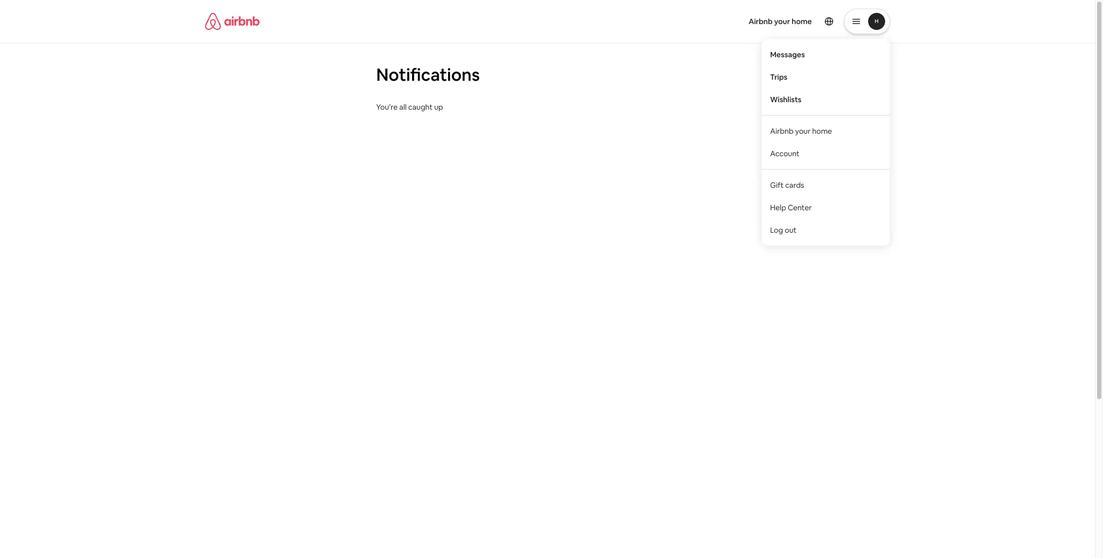 Task type: locate. For each thing, give the bounding box(es) containing it.
airbnb your home link up messages
[[742, 10, 818, 33]]

0 vertical spatial your
[[774, 17, 790, 26]]

messages
[[770, 50, 805, 59]]

caught
[[408, 102, 433, 112]]

notifications
[[376, 64, 480, 86]]

your for topmost airbnb your home link
[[774, 17, 790, 26]]

airbnb your home up messages
[[749, 17, 812, 26]]

out
[[785, 225, 797, 235]]

0 vertical spatial airbnb
[[749, 17, 773, 26]]

airbnb your home link down the wishlists "link"
[[762, 120, 890, 142]]

up
[[434, 102, 443, 112]]

airbnb
[[749, 17, 773, 26], [770, 126, 794, 136]]

0 horizontal spatial your
[[774, 17, 790, 26]]

all
[[399, 102, 407, 112]]

gift cards link
[[762, 174, 890, 196]]

1 vertical spatial airbnb
[[770, 126, 794, 136]]

airbnb your home up account
[[770, 126, 832, 136]]

1 horizontal spatial your
[[795, 126, 811, 136]]

airbnb for the bottommost airbnb your home link
[[770, 126, 794, 136]]

log out
[[770, 225, 797, 235]]

your up account
[[795, 126, 811, 136]]

1 vertical spatial your
[[795, 126, 811, 136]]

trips
[[770, 72, 787, 82]]

your up messages
[[774, 17, 790, 26]]

help center
[[770, 203, 812, 212]]

airbnb up account
[[770, 126, 794, 136]]

wishlists link
[[762, 88, 890, 111]]

0 vertical spatial home
[[792, 17, 812, 26]]

profile element
[[560, 0, 890, 245]]

1 vertical spatial airbnb your home
[[770, 126, 832, 136]]

you're all caught up
[[376, 102, 443, 112]]

center
[[788, 203, 812, 212]]

your
[[774, 17, 790, 26], [795, 126, 811, 136]]

home
[[792, 17, 812, 26], [812, 126, 832, 136]]

account link
[[762, 142, 890, 165]]

airbnb your home link
[[742, 10, 818, 33], [762, 120, 890, 142]]

home up account link
[[812, 126, 832, 136]]

airbnb your home
[[749, 17, 812, 26], [770, 126, 832, 136]]

wishlists
[[770, 95, 802, 104]]

0 vertical spatial airbnb your home link
[[742, 10, 818, 33]]

0 vertical spatial airbnb your home
[[749, 17, 812, 26]]

airbnb up messages
[[749, 17, 773, 26]]

1 vertical spatial home
[[812, 126, 832, 136]]

account
[[770, 149, 800, 158]]

home up messages
[[792, 17, 812, 26]]



Task type: describe. For each thing, give the bounding box(es) containing it.
your for the bottommost airbnb your home link
[[795, 126, 811, 136]]

trips link
[[762, 66, 890, 88]]

cards
[[785, 180, 804, 190]]

home for the bottommost airbnb your home link
[[812, 126, 832, 136]]

gift cards
[[770, 180, 804, 190]]

you're
[[376, 102, 398, 112]]

messages link
[[762, 43, 890, 66]]

gift
[[770, 180, 784, 190]]

airbnb for topmost airbnb your home link
[[749, 17, 773, 26]]

help center link
[[762, 196, 890, 219]]

1 vertical spatial airbnb your home link
[[762, 120, 890, 142]]

log out button
[[762, 219, 890, 241]]

help
[[770, 203, 786, 212]]

log
[[770, 225, 783, 235]]

home for topmost airbnb your home link
[[792, 17, 812, 26]]



Task type: vqa. For each thing, say whether or not it's contained in the screenshot.
'$152'
no



